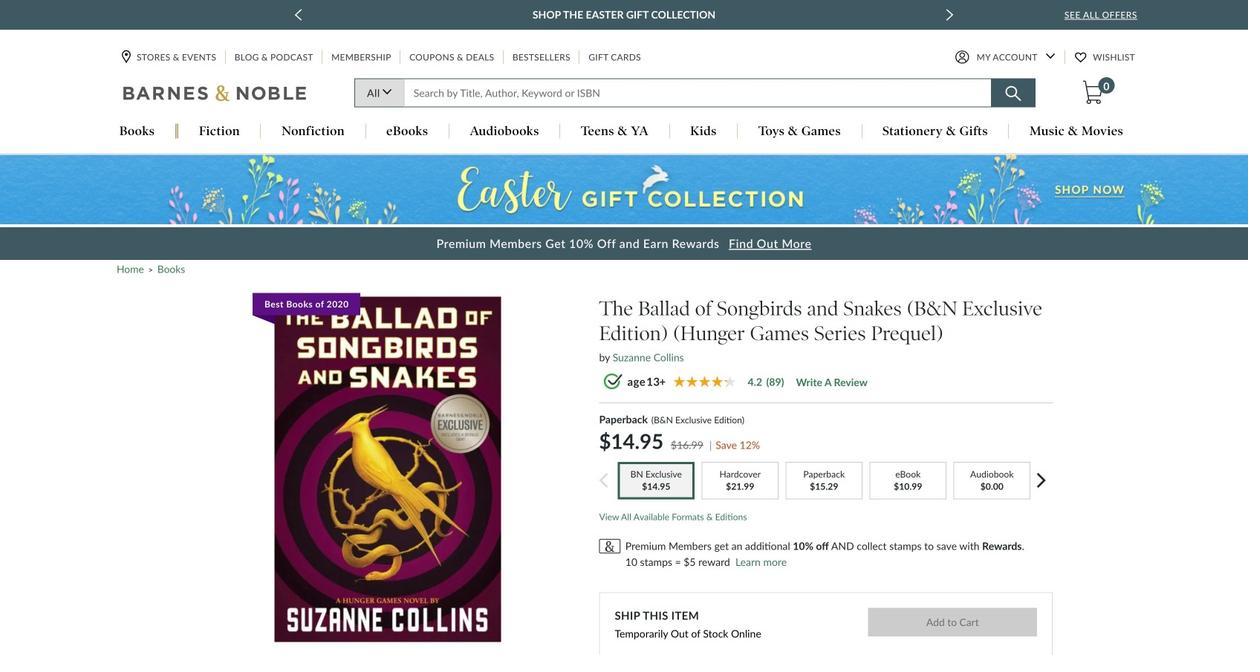 Task type: vqa. For each thing, say whether or not it's contained in the screenshot.
The Ballad of Songbirds and Snakes (B&N Exclusive Edition) (Hunger Games Series Prequel) image
yes



Task type: describe. For each thing, give the bounding box(es) containing it.
Search by Title, Author, Keyword or ISBN text field
[[404, 78, 992, 107]]

easter gift collection - shop now image
[[0, 155, 1249, 225]]

user image
[[956, 50, 970, 64]]

next slide / item image
[[947, 9, 954, 21]]

search image
[[1006, 86, 1022, 101]]



Task type: locate. For each thing, give the bounding box(es) containing it.
down arrow image
[[1047, 53, 1056, 59]]

cart image
[[1083, 81, 1104, 104]]

None submit
[[869, 608, 1038, 637]]

previous slide / item image
[[295, 9, 302, 21]]

logo image
[[123, 84, 308, 105]]

main content
[[0, 154, 1249, 656]]

the ballad of songbirds and snakes (b&n exclusive edition) (hunger games series prequel) image
[[275, 297, 501, 643]]

None field
[[404, 78, 992, 107]]



